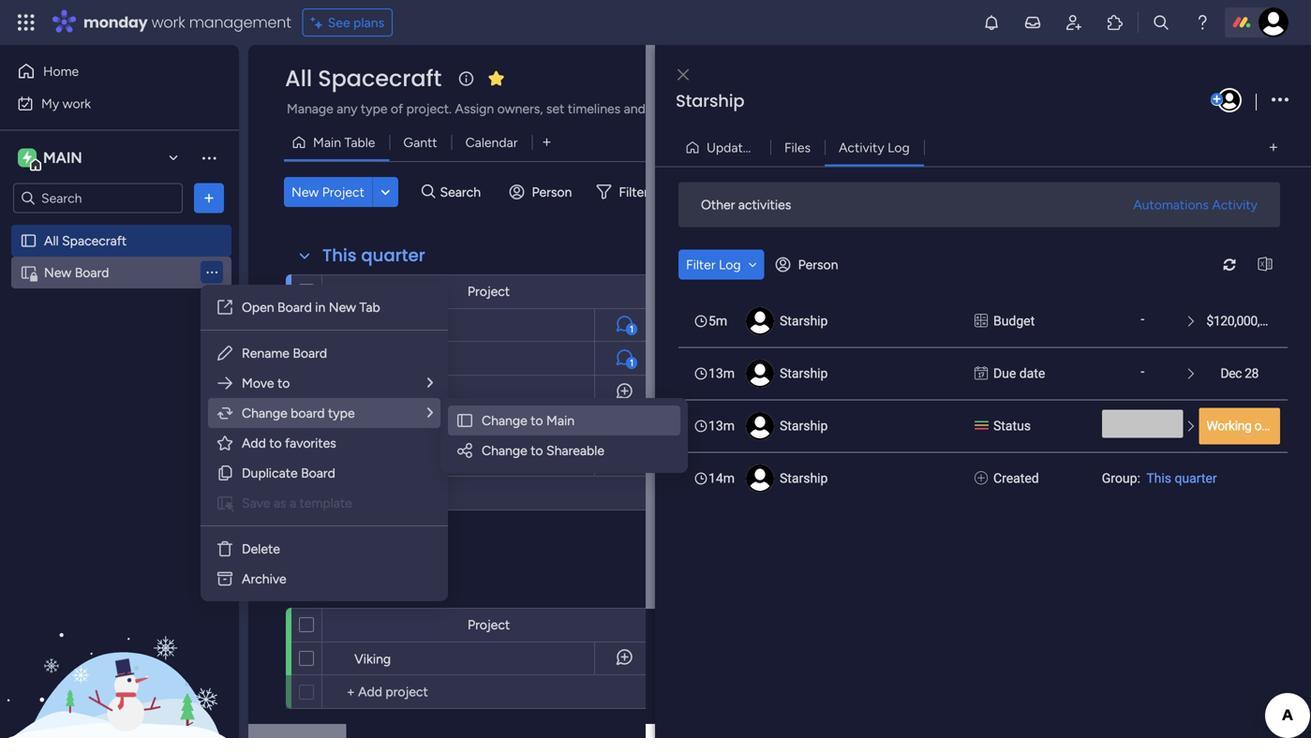 Task type: locate. For each thing, give the bounding box(es) containing it.
automations
[[1134, 197, 1210, 213]]

board for duplicate
[[301, 466, 336, 482]]

0 horizontal spatial of
[[391, 101, 403, 117]]

quarter inside field
[[365, 578, 429, 602]]

change for change board type
[[242, 406, 288, 422]]

dec
[[1221, 366, 1243, 382]]

0 vertical spatial main
[[313, 135, 341, 151]]

1 horizontal spatial person
[[799, 257, 839, 273]]

1 vertical spatial filter
[[686, 257, 716, 273]]

0 horizontal spatial add view image
[[543, 136, 551, 149]]

activity inside button
[[839, 140, 885, 156]]

3 1 button from the top
[[595, 410, 655, 444]]

export to excel image
[[1251, 258, 1281, 272]]

to for move to
[[278, 376, 290, 392]]

change for change to main
[[482, 413, 528, 429]]

it
[[1272, 419, 1279, 434]]

add
[[242, 436, 266, 452]]

1 inside button
[[768, 140, 774, 156]]

0 horizontal spatial filter
[[619, 184, 649, 200]]

angle down image
[[381, 185, 390, 199], [749, 258, 757, 271]]

due date
[[994, 366, 1046, 382]]

1 horizontal spatial person button
[[769, 250, 850, 280]]

person
[[532, 184, 572, 200], [799, 257, 839, 273]]

quarter for next quarter
[[365, 578, 429, 602]]

all spacecraft up any
[[285, 63, 442, 94]]

log for activity log
[[888, 140, 910, 156]]

in
[[315, 300, 326, 316]]

type
[[361, 101, 388, 117], [328, 406, 355, 422]]

duplicate
[[242, 466, 298, 482]]

options image down workspace options image
[[200, 189, 218, 208]]

0 vertical spatial activity
[[839, 140, 885, 156]]

this right group:
[[1147, 471, 1172, 487]]

1 horizontal spatial work
[[152, 12, 185, 33]]

1 horizontal spatial spacecraft
[[318, 63, 442, 94]]

workspace image
[[23, 148, 32, 168]]

log inside button
[[719, 257, 741, 273]]

work right "my"
[[63, 96, 91, 112]]

to up the change to shareable
[[531, 413, 543, 429]]

public board image
[[20, 232, 38, 250]]

log down starship field
[[888, 140, 910, 156]]

person button down activities
[[769, 250, 850, 280]]

0 vertical spatial all
[[285, 63, 312, 94]]

13m down 5m
[[709, 366, 735, 382]]

0 horizontal spatial person
[[532, 184, 572, 200]]

all spacecraft up new board
[[44, 233, 127, 249]]

see plans button
[[303, 8, 393, 37]]

spacecraft
[[318, 63, 442, 94], [62, 233, 127, 249]]

type right any
[[361, 101, 388, 117]]

all right public board 'icon'
[[44, 233, 59, 249]]

add view image
[[543, 136, 551, 149], [1271, 141, 1278, 154]]

0 vertical spatial type
[[361, 101, 388, 117]]

save as a template image
[[216, 494, 234, 513]]

1 horizontal spatial activity
[[1213, 197, 1258, 213]]

starship for due date
[[780, 366, 828, 382]]

1 horizontal spatial list box
[[679, 295, 1288, 505]]

main button
[[13, 142, 187, 174]]

0 horizontal spatial person button
[[502, 177, 584, 207]]

0 vertical spatial project
[[322, 184, 365, 200]]

spacecraft up any
[[318, 63, 442, 94]]

files
[[785, 140, 811, 156]]

Starship field
[[671, 89, 1208, 113]]

2 1 button from the top
[[595, 342, 655, 376]]

1 vertical spatial project
[[468, 284, 510, 300]]

other activities
[[701, 197, 792, 213]]

0 vertical spatial spacecraft
[[318, 63, 442, 94]]

0 horizontal spatial type
[[328, 406, 355, 422]]

notifications image
[[983, 13, 1002, 32]]

1 vertical spatial spacecraft
[[62, 233, 127, 249]]

automations activity button
[[1126, 190, 1266, 220]]

13m for status
[[709, 419, 735, 434]]

group:
[[1103, 471, 1141, 487]]

activity down stands.
[[839, 140, 885, 156]]

log for filter log
[[719, 257, 741, 273]]

2 vertical spatial quarter
[[365, 578, 429, 602]]

type inside button
[[361, 101, 388, 117]]

starship for created
[[780, 471, 828, 487]]

13m up 14m at the bottom
[[709, 419, 735, 434]]

0 horizontal spatial options image
[[200, 189, 218, 208]]

this inside field
[[323, 244, 357, 268]]

0 vertical spatial all spacecraft
[[285, 63, 442, 94]]

new right in
[[329, 300, 356, 316]]

0 horizontal spatial work
[[63, 96, 91, 112]]

work right "monday"
[[152, 12, 185, 33]]

this up in
[[323, 244, 357, 268]]

0 vertical spatial person button
[[502, 177, 584, 207]]

new for new board
[[44, 265, 72, 281]]

angle down image left v2 search image
[[381, 185, 390, 199]]

0 horizontal spatial activity
[[839, 140, 885, 156]]

all
[[285, 63, 312, 94], [44, 233, 59, 249]]

main inside button
[[313, 135, 341, 151]]

change to shareable
[[482, 443, 605, 459]]

1 vertical spatial main
[[547, 413, 575, 429]]

home
[[43, 63, 79, 79]]

0 horizontal spatial this
[[323, 244, 357, 268]]

1 vertical spatial 13m
[[709, 419, 735, 434]]

select product image
[[17, 13, 36, 32]]

1 horizontal spatial log
[[888, 140, 910, 156]]

1 horizontal spatial all
[[285, 63, 312, 94]]

all spacecraft
[[285, 63, 442, 94], [44, 233, 127, 249]]

board for open
[[278, 300, 312, 316]]

0 vertical spatial quarter
[[361, 244, 426, 268]]

project for this quarter
[[468, 284, 510, 300]]

0 vertical spatial 13m
[[709, 366, 735, 382]]

save as a template menu item
[[216, 492, 433, 515]]

1 vertical spatial new
[[44, 265, 72, 281]]

viking
[[354, 652, 391, 668]]

this inside list box
[[1147, 471, 1172, 487]]

favorites
[[285, 436, 336, 452]]

1 vertical spatial log
[[719, 257, 741, 273]]

2 vertical spatial project
[[468, 618, 510, 633]]

main left table
[[313, 135, 341, 151]]

to right 'move'
[[278, 376, 290, 392]]

list box
[[0, 221, 239, 542], [679, 295, 1288, 505]]

work inside button
[[63, 96, 91, 112]]

board up save as a template 'menu item'
[[301, 466, 336, 482]]

0 horizontal spatial log
[[719, 257, 741, 273]]

board
[[291, 406, 325, 422]]

0 vertical spatial this
[[323, 244, 357, 268]]

updates
[[707, 140, 757, 156]]

main up shareable
[[547, 413, 575, 429]]

project for next quarter
[[468, 618, 510, 633]]

angle down image right filter log
[[749, 258, 757, 271]]

1 horizontal spatial filter
[[686, 257, 716, 273]]

of left project.
[[391, 101, 403, 117]]

1 vertical spatial noah lott image
[[1218, 88, 1243, 113]]

options image right dapulse addbtn image
[[1273, 88, 1289, 113]]

other
[[701, 197, 736, 213]]

gantt
[[404, 135, 438, 151]]

new inside new project 'button'
[[292, 184, 319, 200]]

2 of from the left
[[713, 101, 726, 117]]

to
[[278, 376, 290, 392], [531, 413, 543, 429], [269, 436, 282, 452], [531, 443, 543, 459]]

of right track
[[713, 101, 726, 117]]

13m for due date
[[709, 366, 735, 382]]

1 horizontal spatial of
[[713, 101, 726, 117]]

Search in workspace field
[[39, 188, 157, 209]]

calendar
[[466, 135, 518, 151]]

1 horizontal spatial add view image
[[1271, 141, 1278, 154]]

voyager
[[354, 318, 403, 334]]

keep
[[649, 101, 677, 117]]

0 horizontal spatial spacecraft
[[62, 233, 127, 249]]

new down 'main table' button
[[292, 184, 319, 200]]

main
[[313, 135, 341, 151], [547, 413, 575, 429]]

+ Add project text field
[[332, 682, 478, 704]]

1 1 button from the top
[[595, 309, 655, 342]]

0 vertical spatial filter
[[619, 184, 649, 200]]

change to shareable image
[[456, 442, 474, 460]]

assign
[[455, 101, 494, 117]]

type right board
[[328, 406, 355, 422]]

updates / 1 button
[[678, 133, 774, 163]]

all up manage
[[285, 63, 312, 94]]

work for monday
[[152, 12, 185, 33]]

quarter right the next
[[365, 578, 429, 602]]

0 vertical spatial log
[[888, 140, 910, 156]]

filter inside button
[[686, 257, 716, 273]]

track
[[681, 101, 710, 117]]

1 horizontal spatial this
[[1147, 471, 1172, 487]]

delete
[[242, 542, 280, 557]]

0 horizontal spatial all spacecraft
[[44, 233, 127, 249]]

workspace image
[[18, 148, 37, 168]]

change board type
[[242, 406, 355, 422]]

board
[[75, 265, 109, 281], [278, 300, 312, 316], [293, 346, 327, 362], [301, 466, 336, 482]]

filter up 5m
[[686, 257, 716, 273]]

1 vertical spatial work
[[63, 96, 91, 112]]

list box containing all spacecraft
[[0, 221, 239, 542]]

14m
[[709, 471, 735, 487]]

1 vertical spatial person button
[[769, 250, 850, 280]]

options image
[[1273, 88, 1289, 113], [200, 189, 218, 208]]

person button
[[502, 177, 584, 207], [769, 250, 850, 280]]

board left in
[[278, 300, 312, 316]]

1 vertical spatial activity
[[1213, 197, 1258, 213]]

add view image for activity log
[[1271, 141, 1278, 154]]

new project
[[292, 184, 365, 200]]

0 horizontal spatial new
[[44, 265, 72, 281]]

0 vertical spatial new
[[292, 184, 319, 200]]

work for my
[[63, 96, 91, 112]]

0 horizontal spatial all
[[44, 233, 59, 249]]

0 vertical spatial work
[[152, 12, 185, 33]]

rename
[[242, 346, 290, 362]]

change down "change to main"
[[482, 443, 528, 459]]

any
[[337, 101, 358, 117]]

noah lott image
[[1259, 8, 1289, 38], [1218, 88, 1243, 113]]

starship
[[676, 89, 745, 113], [780, 314, 828, 329], [780, 366, 828, 382], [780, 419, 828, 434], [354, 419, 403, 435], [780, 471, 828, 487]]

and
[[624, 101, 646, 117]]

2 horizontal spatial new
[[329, 300, 356, 316]]

1 horizontal spatial noah lott image
[[1259, 8, 1289, 38]]

quarter down working at the right bottom of the page
[[1175, 471, 1218, 487]]

log up 5m
[[719, 257, 741, 273]]

1 horizontal spatial type
[[361, 101, 388, 117]]

board for rename
[[293, 346, 327, 362]]

1 vertical spatial this
[[1147, 471, 1172, 487]]

1 vertical spatial angle down image
[[749, 258, 757, 271]]

0 horizontal spatial list box
[[0, 221, 239, 542]]

board inside list box
[[75, 265, 109, 281]]

1 button for starship
[[595, 410, 655, 444]]

board right "rename"
[[293, 346, 327, 362]]

filter down and
[[619, 184, 649, 200]]

0 horizontal spatial main
[[313, 135, 341, 151]]

1 horizontal spatial angle down image
[[749, 258, 757, 271]]

0 vertical spatial options image
[[1273, 88, 1289, 113]]

change down move to
[[242, 406, 288, 422]]

option
[[0, 224, 239, 228]]

working
[[1207, 419, 1252, 434]]

board right private board image
[[75, 265, 109, 281]]

log
[[888, 140, 910, 156], [719, 257, 741, 273]]

quarter up tab
[[361, 244, 426, 268]]

new right private board image
[[44, 265, 72, 281]]

activity up refresh icon
[[1213, 197, 1258, 213]]

to down "change to main"
[[531, 443, 543, 459]]

add to favorites image
[[216, 434, 234, 453]]

filter inside "popup button"
[[619, 184, 649, 200]]

1 horizontal spatial new
[[292, 184, 319, 200]]

1 button
[[595, 309, 655, 342], [595, 342, 655, 376], [595, 410, 655, 444]]

stands.
[[844, 101, 886, 117]]

change right the change to main icon
[[482, 413, 528, 429]]

search everything image
[[1152, 13, 1171, 32]]

2 13m from the top
[[709, 419, 735, 434]]

0 vertical spatial person
[[532, 184, 572, 200]]

1 vertical spatial type
[[328, 406, 355, 422]]

quarter for this quarter
[[361, 244, 426, 268]]

filter
[[619, 184, 649, 200], [686, 257, 716, 273]]

change to main image
[[456, 412, 474, 430]]

type for board
[[328, 406, 355, 422]]

close image
[[678, 68, 689, 82]]

manage any type of project. assign owners, set timelines and keep track of where your project stands. button
[[284, 98, 914, 120]]

1 horizontal spatial options image
[[1273, 88, 1289, 113]]

private board image
[[20, 264, 38, 282]]

to for change to shareable
[[531, 443, 543, 459]]

delete image
[[216, 540, 234, 559]]

to right add
[[269, 436, 282, 452]]

13m
[[709, 366, 735, 382], [709, 419, 735, 434]]

log inside button
[[888, 140, 910, 156]]

project
[[322, 184, 365, 200], [468, 284, 510, 300], [468, 618, 510, 633]]

1 13m from the top
[[709, 366, 735, 382]]

change
[[242, 406, 288, 422], [482, 413, 528, 429], [482, 443, 528, 459]]

1 vertical spatial all spacecraft
[[44, 233, 127, 249]]

v2 search image
[[422, 182, 436, 203]]

1 vertical spatial all
[[44, 233, 59, 249]]

0 horizontal spatial angle down image
[[381, 185, 390, 199]]

person button down calendar
[[502, 177, 584, 207]]

filter log
[[686, 257, 741, 273]]

1 vertical spatial person
[[799, 257, 839, 273]]

new inside list box
[[44, 265, 72, 281]]

spacecraft up new board
[[62, 233, 127, 249]]

list arrow image
[[428, 407, 433, 420]]

quarter inside field
[[361, 244, 426, 268]]

this
[[323, 244, 357, 268], [1147, 471, 1172, 487]]

0 vertical spatial angle down image
[[381, 185, 390, 199]]

move to image
[[216, 374, 234, 393]]

This quarter field
[[318, 244, 430, 268]]



Task type: vqa. For each thing, say whether or not it's contained in the screenshot.
Save as a template menu item
yes



Task type: describe. For each thing, give the bounding box(es) containing it.
Search field
[[436, 179, 492, 205]]

home button
[[11, 56, 202, 86]]

parker
[[354, 385, 391, 401]]

move to
[[242, 376, 290, 392]]

workspace options image
[[200, 148, 218, 167]]

duplicate board image
[[216, 464, 234, 483]]

type for any
[[361, 101, 388, 117]]

0 vertical spatial noah lott image
[[1259, 8, 1289, 38]]

main
[[43, 149, 82, 167]]

save
[[242, 496, 270, 512]]

dapulse date column image
[[975, 364, 988, 384]]

lottie animation image
[[0, 550, 239, 739]]

manage
[[287, 101, 334, 117]]

next quarter
[[323, 578, 429, 602]]

my work button
[[11, 89, 202, 119]]

28
[[1245, 366, 1259, 382]]

remove from favorites image
[[487, 69, 506, 88]]

group: this quarter
[[1103, 471, 1218, 487]]

updates / 1
[[707, 140, 774, 156]]

duplicate board
[[242, 466, 336, 482]]

1 horizontal spatial main
[[547, 413, 575, 429]]

All Spacecraft field
[[280, 63, 447, 94]]

1 vertical spatial quarter
[[1175, 471, 1218, 487]]

open board in new tab
[[242, 300, 380, 316]]

my
[[41, 96, 59, 112]]

new project button
[[284, 177, 372, 207]]

Next quarter field
[[318, 578, 434, 602]]

invite members image
[[1065, 13, 1084, 32]]

$120,000,000
[[1207, 314, 1281, 329]]

help image
[[1194, 13, 1213, 32]]

rename board
[[242, 346, 327, 362]]

change board type image
[[216, 404, 234, 423]]

timelines
[[568, 101, 621, 117]]

filter for filter log
[[686, 257, 716, 273]]

where
[[729, 101, 766, 117]]

monday work management
[[83, 12, 291, 33]]

1 horizontal spatial all spacecraft
[[285, 63, 442, 94]]

plans
[[354, 15, 385, 30]]

to for add to favorites
[[269, 436, 282, 452]]

add view image for calendar
[[543, 136, 551, 149]]

calendar button
[[452, 128, 532, 158]]

5m
[[709, 314, 728, 329]]

template
[[300, 496, 352, 512]]

a
[[290, 496, 296, 512]]

shareable
[[547, 443, 605, 459]]

manage any type of project. assign owners, set timelines and keep track of where your project stands.
[[287, 101, 886, 117]]

1 vertical spatial options image
[[200, 189, 218, 208]]

/
[[760, 140, 765, 156]]

files button
[[771, 133, 825, 163]]

list arrow image
[[428, 377, 433, 390]]

due
[[994, 366, 1017, 382]]

this quarter
[[323, 244, 426, 268]]

monday
[[83, 12, 148, 33]]

archive
[[242, 572, 287, 587]]

working on it
[[1207, 419, 1279, 434]]

filter for filter
[[619, 184, 649, 200]]

lottie animation element
[[0, 550, 239, 739]]

0 horizontal spatial noah lott image
[[1218, 88, 1243, 113]]

move
[[242, 376, 274, 392]]

starship for budget
[[780, 314, 828, 329]]

date
[[1020, 366, 1046, 382]]

your
[[769, 101, 795, 117]]

activity log button
[[825, 133, 924, 163]]

board for new
[[75, 265, 109, 281]]

activities
[[739, 197, 792, 213]]

refresh image
[[1215, 258, 1245, 272]]

dapulse plus image
[[975, 469, 988, 489]]

1 of from the left
[[391, 101, 403, 117]]

change for change to shareable
[[482, 443, 528, 459]]

main table button
[[284, 128, 390, 158]]

open
[[242, 300, 274, 316]]

dapulse numbers column image
[[975, 312, 988, 331]]

status
[[994, 419, 1032, 434]]

new board
[[44, 265, 109, 281]]

1 button for voyager
[[595, 309, 655, 342]]

filter button
[[589, 177, 678, 207]]

filter log button
[[679, 250, 765, 280]]

tab
[[360, 300, 380, 316]]

see
[[328, 15, 350, 30]]

my work
[[41, 96, 91, 112]]

add to favorites
[[242, 436, 336, 452]]

2 vertical spatial new
[[329, 300, 356, 316]]

workspace selection element
[[18, 147, 85, 171]]

list box containing 5m
[[679, 295, 1288, 505]]

dec 28
[[1221, 366, 1259, 382]]

angle down image inside filter log button
[[749, 258, 757, 271]]

table
[[345, 135, 375, 151]]

show board description image
[[455, 69, 478, 88]]

all spacecraft inside list box
[[44, 233, 127, 249]]

new for new project
[[292, 184, 319, 200]]

main table
[[313, 135, 375, 151]]

next
[[323, 578, 360, 602]]

to for change to main
[[531, 413, 543, 429]]

created
[[994, 471, 1040, 487]]

activity inside button
[[1213, 197, 1258, 213]]

person for the right person popup button
[[799, 257, 839, 273]]

person for left person popup button
[[532, 184, 572, 200]]

activity log
[[839, 140, 910, 156]]

owners,
[[498, 101, 543, 117]]

dapulse addbtn image
[[1212, 94, 1224, 106]]

starship inside field
[[676, 89, 745, 113]]

as
[[274, 496, 286, 512]]

all inside list box
[[44, 233, 59, 249]]

save as a template
[[242, 496, 352, 512]]

rename board image
[[216, 344, 234, 363]]

project inside 'button'
[[322, 184, 365, 200]]

archive image
[[216, 570, 234, 589]]

change to main
[[482, 413, 575, 429]]

on
[[1255, 419, 1269, 434]]

open board in new tab image
[[216, 298, 234, 317]]

inbox image
[[1024, 13, 1043, 32]]

set
[[547, 101, 565, 117]]

automations activity
[[1134, 197, 1258, 213]]

apps image
[[1107, 13, 1125, 32]]

dapulse drag 2 image
[[658, 371, 664, 392]]

budget
[[994, 314, 1035, 329]]

see plans
[[328, 15, 385, 30]]

project
[[798, 101, 841, 117]]

starship for status
[[780, 419, 828, 434]]

gantt button
[[390, 128, 452, 158]]

project.
[[407, 101, 452, 117]]



